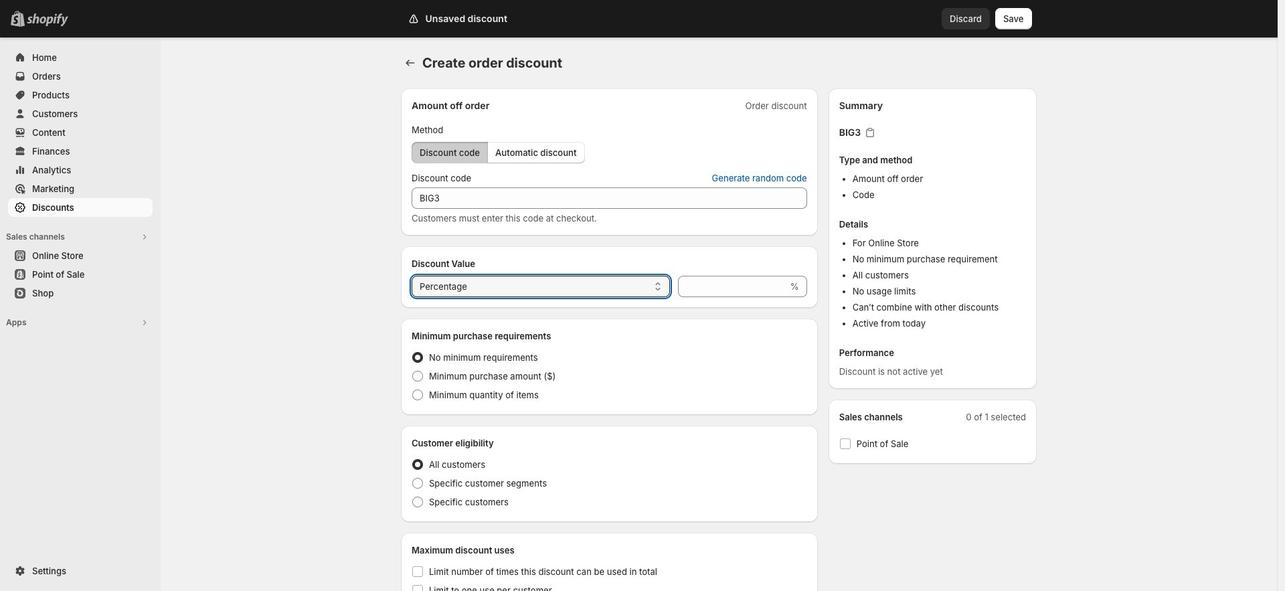 Task type: vqa. For each thing, say whether or not it's contained in the screenshot.
text box
yes



Task type: locate. For each thing, give the bounding box(es) containing it.
None text field
[[412, 187, 807, 209], [678, 276, 788, 297], [412, 187, 807, 209], [678, 276, 788, 297]]



Task type: describe. For each thing, give the bounding box(es) containing it.
shopify image
[[27, 13, 68, 27]]



